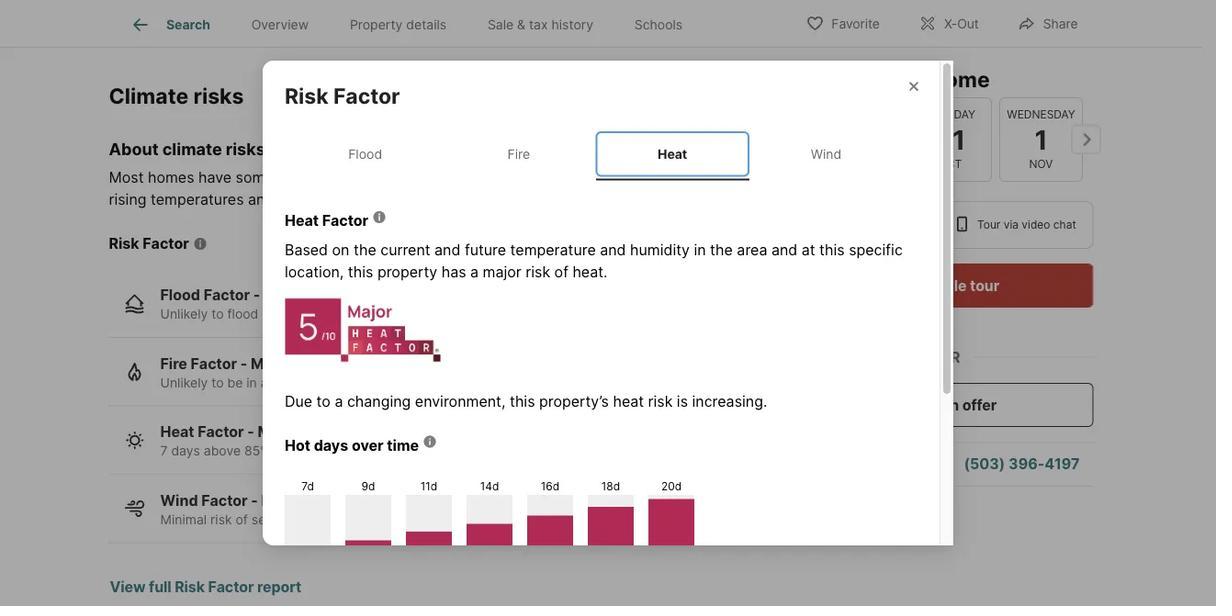 Task type: locate. For each thing, give the bounding box(es) containing it.
1
[[1034, 123, 1047, 155]]

option
[[806, 201, 940, 249]]

unlikely for flood
[[160, 306, 208, 322]]

year,
[[356, 443, 385, 459]]

be right may at the left of page
[[511, 169, 529, 187]]

over left the 20 at bottom left
[[352, 436, 384, 454]]

None button
[[908, 97, 992, 182], [999, 97, 1083, 182], [908, 97, 992, 182], [999, 97, 1083, 182]]

wind down go
[[811, 146, 841, 162]]

minimal up severe
[[261, 492, 318, 509]]

1 vertical spatial wind
[[160, 492, 198, 509]]

schools tab
[[614, 3, 703, 47]]

risk
[[278, 169, 302, 187], [526, 263, 550, 281], [648, 392, 673, 410], [210, 512, 232, 527]]

(503)
[[964, 455, 1005, 473]]

1 vertical spatial heat
[[285, 212, 319, 230]]

risks up about climate risks
[[193, 83, 244, 108]]

in right time
[[441, 443, 451, 459]]

30 down the environment,
[[455, 443, 471, 459]]

of inside risk factor dialog
[[554, 263, 569, 281]]

unlikely
[[160, 306, 208, 322], [160, 375, 208, 391]]

wind for wind factor - minimal minimal risk of severe winds over next 30 years
[[160, 492, 198, 509]]

change
[[677, 169, 729, 187]]

search
[[166, 17, 210, 32]]

major
[[258, 423, 299, 441]]

in right flood
[[262, 306, 273, 322]]

years down location,
[[326, 306, 359, 322]]

tour inside the schedule tour button
[[970, 276, 1000, 294]]

1 vertical spatial of
[[554, 263, 569, 281]]

sale & tax history tab
[[467, 3, 614, 47]]

- up flood
[[253, 286, 260, 304]]

0 horizontal spatial risk
[[109, 235, 139, 253]]

years up changing
[[383, 375, 417, 391]]

and
[[448, 169, 474, 187], [248, 191, 274, 209], [435, 241, 461, 259], [600, 241, 626, 259], [771, 241, 798, 259]]

over right winds
[[335, 512, 362, 527]]

minimal up wildfire
[[251, 355, 307, 373]]

factor left report
[[208, 578, 254, 596]]

2 horizontal spatial next
[[365, 512, 392, 527]]

30 inside flood factor - minimal unlikely to flood in next 30 years
[[306, 306, 322, 322]]

risks
[[193, 83, 244, 108], [226, 139, 265, 159]]

next right flood
[[276, 306, 303, 322]]

this left the year,
[[330, 443, 352, 459]]

climate
[[162, 139, 222, 159], [623, 169, 673, 187]]

0 horizontal spatial the
[[354, 241, 376, 259]]

2 horizontal spatial a
[[470, 263, 479, 281]]

0 vertical spatial of
[[306, 169, 320, 187]]

a left wildfire
[[261, 375, 268, 391]]

risk left severe
[[210, 512, 232, 527]]

climate up homes
[[162, 139, 222, 159]]

1 vertical spatial next
[[334, 375, 360, 391]]

property's
[[539, 392, 609, 410]]

unlikely up 7
[[160, 375, 208, 391]]

0 horizontal spatial tour
[[840, 66, 883, 92]]

1 horizontal spatial tour
[[970, 276, 1000, 294]]

0 horizontal spatial flood
[[160, 286, 200, 304]]

tour right go
[[840, 66, 883, 92]]

31
[[934, 123, 965, 155]]

1 horizontal spatial flood
[[348, 146, 382, 162]]

days right the hot
[[314, 436, 348, 454]]

85°
[[244, 443, 266, 459]]

- for heat
[[247, 423, 254, 441]]

-
[[253, 286, 260, 304], [240, 355, 247, 373], [247, 423, 254, 441], [251, 492, 258, 509]]

fire inside fire factor - minimal unlikely to be in a wildfire in next 30 years
[[160, 355, 187, 373]]

1 vertical spatial tab list
[[285, 128, 918, 180]]

2 horizontal spatial risk
[[285, 83, 329, 108]]

tour
[[977, 218, 1001, 231]]

wind factor - minimal minimal risk of severe winds over next 30 years
[[160, 492, 448, 527]]

tuesday 31 oct
[[925, 108, 975, 171]]

risks up "some"
[[226, 139, 265, 159]]

days right the 20 at bottom left
[[408, 443, 437, 459]]

is
[[677, 392, 688, 410]]

30 down the 20 at bottom left
[[395, 512, 411, 527]]

fire inside tab
[[508, 146, 530, 162]]

1 vertical spatial tour
[[970, 276, 1000, 294]]

go tour this home
[[806, 66, 990, 92]]

tour via video chat option
[[940, 201, 1094, 249]]

fire for fire
[[508, 146, 530, 162]]

of inside wind factor - minimal minimal risk of severe winds over next 30 years
[[236, 512, 248, 527]]

2 vertical spatial of
[[236, 512, 248, 527]]

- inside flood factor - minimal unlikely to flood in next 30 years
[[253, 286, 260, 304]]

0 horizontal spatial be
[[227, 375, 243, 391]]

0 vertical spatial wind
[[811, 146, 841, 162]]

wind down 7
[[160, 492, 198, 509]]

in right wildfire
[[319, 375, 330, 391]]

1 horizontal spatial a
[[335, 392, 343, 410]]

2 horizontal spatial of
[[554, 263, 569, 281]]

2 vertical spatial a
[[335, 392, 343, 410]]

x-out button
[[903, 4, 995, 42]]

30 inside heat factor - major 7 days above 85° expected this year, 20 days in 30 years
[[455, 443, 471, 459]]

heat factor - major 7 days above 85° expected this year, 20 days in 30 years
[[160, 423, 508, 459]]

minimal for flood factor - minimal
[[264, 286, 320, 304]]

years inside heat factor - major 7 days above 85° expected this year, 20 days in 30 years
[[475, 443, 508, 459]]

due to a changing environment, this property's heat risk is increasing.
[[285, 392, 767, 410]]

years
[[326, 306, 359, 322], [383, 375, 417, 391], [475, 443, 508, 459], [415, 512, 448, 527]]

0 vertical spatial climate
[[162, 139, 222, 159]]

minimal inside flood factor - minimal unlikely to flood in next 30 years
[[264, 286, 320, 304]]

in right humidity
[[694, 241, 706, 259]]

property details
[[350, 17, 446, 32]]

0 vertical spatial heat
[[658, 146, 687, 162]]

the right the on
[[354, 241, 376, 259]]

1 vertical spatial risk
[[109, 235, 139, 253]]

heat down the sea at the top of page
[[285, 212, 319, 230]]

tab list
[[109, 0, 718, 47], [285, 128, 918, 180]]

7
[[160, 443, 168, 459]]

(503) 396-4197
[[964, 455, 1080, 473]]

next image
[[1071, 125, 1101, 154]]

1 vertical spatial over
[[335, 512, 362, 527]]

1 vertical spatial climate
[[623, 169, 673, 187]]

0 vertical spatial tour
[[840, 66, 883, 92]]

temperature
[[510, 241, 596, 259]]

tour right schedule
[[970, 276, 1000, 294]]

1 vertical spatial risks
[[226, 139, 265, 159]]

1 horizontal spatial risk factor
[[285, 83, 400, 108]]

the
[[354, 241, 376, 259], [710, 241, 733, 259]]

minimal down location,
[[264, 286, 320, 304]]

- for wind
[[251, 492, 258, 509]]

0 horizontal spatial a
[[261, 375, 268, 391]]

risk down temperature
[[526, 263, 550, 281]]

impacted
[[533, 169, 598, 187]]

heat up 7
[[160, 423, 194, 441]]

1 horizontal spatial fire
[[508, 146, 530, 162]]

the left area on the top
[[710, 241, 733, 259]]

schedule
[[900, 276, 967, 294]]

flood tab
[[288, 131, 442, 177]]

of up levels.
[[306, 169, 320, 187]]

years up 14d
[[475, 443, 508, 459]]

- inside fire factor - minimal unlikely to be in a wildfire in next 30 years
[[240, 355, 247, 373]]

1 vertical spatial fire
[[160, 355, 187, 373]]

fire up most homes have some risk of natural disasters, and may be impacted by climate change due to rising temperatures and sea levels.
[[508, 146, 530, 162]]

0 vertical spatial unlikely
[[160, 306, 208, 322]]

home
[[932, 66, 990, 92]]

has
[[442, 263, 466, 281]]

climate
[[109, 83, 188, 108]]

next up changing
[[334, 375, 360, 391]]

next down 9d
[[365, 512, 392, 527]]

and up has
[[435, 241, 461, 259]]

heat tab
[[596, 131, 749, 177]]

be left wildfire
[[227, 375, 243, 391]]

climate right the by
[[623, 169, 673, 187]]

factor inside button
[[208, 578, 254, 596]]

1 horizontal spatial days
[[314, 436, 348, 454]]

risk right full
[[175, 578, 205, 596]]

1 horizontal spatial be
[[511, 169, 529, 187]]

heat factor score logo image
[[285, 283, 441, 362]]

fire factor - minimal unlikely to be in a wildfire in next 30 years
[[160, 355, 417, 391]]

factor up above
[[198, 423, 244, 441]]

0 vertical spatial flood
[[348, 146, 382, 162]]

chat
[[1053, 218, 1076, 231]]

overview tab
[[231, 3, 329, 47]]

factor inside heat factor - major 7 days above 85° expected this year, 20 days in 30 years
[[198, 423, 244, 441]]

wind inside wind factor - minimal minimal risk of severe winds over next 30 years
[[160, 492, 198, 509]]

0 vertical spatial over
[[352, 436, 384, 454]]

0 vertical spatial be
[[511, 169, 529, 187]]

sale & tax history
[[488, 17, 593, 32]]

1 horizontal spatial next
[[334, 375, 360, 391]]

sale
[[488, 17, 514, 32]]

tour via video chat
[[977, 218, 1076, 231]]

heat
[[613, 392, 644, 410]]

heat inside heat factor - major 7 days above 85° expected this year, 20 days in 30 years
[[160, 423, 194, 441]]

years down 11d
[[415, 512, 448, 527]]

0 horizontal spatial heat
[[160, 423, 194, 441]]

unlikely inside flood factor - minimal unlikely to flood in next 30 years
[[160, 306, 208, 322]]

days right 7
[[171, 443, 200, 459]]

0 horizontal spatial of
[[236, 512, 248, 527]]

1 horizontal spatial heat
[[285, 212, 319, 230]]

history
[[552, 17, 593, 32]]

1 horizontal spatial wind
[[811, 146, 841, 162]]

0 horizontal spatial risk factor
[[109, 235, 189, 253]]

0 vertical spatial risk factor
[[285, 83, 400, 108]]

1 vertical spatial be
[[227, 375, 243, 391]]

schedule tour button
[[806, 264, 1094, 308]]

0 vertical spatial risks
[[193, 83, 244, 108]]

may
[[478, 169, 507, 187]]

days
[[314, 436, 348, 454], [171, 443, 200, 459], [408, 443, 437, 459]]

out
[[957, 16, 979, 32]]

1 unlikely from the top
[[160, 306, 208, 322]]

share
[[1043, 16, 1078, 32]]

a up heat factor - major 7 days above 85° expected this year, 20 days in 30 years
[[335, 392, 343, 410]]

risk down the overview tab
[[285, 83, 329, 108]]

a major risk of heat.
[[470, 263, 608, 281]]

factor up flood
[[204, 286, 250, 304]]

1 horizontal spatial climate
[[623, 169, 673, 187]]

20d
[[661, 480, 682, 493]]

unlikely for fire
[[160, 375, 208, 391]]

flood for flood
[[348, 146, 382, 162]]

2 the from the left
[[710, 241, 733, 259]]

risk inside most homes have some risk of natural disasters, and may be impacted by climate change due to rising temperatures and sea levels.
[[278, 169, 302, 187]]

flood
[[348, 146, 382, 162], [160, 286, 200, 304]]

at
[[802, 241, 815, 259]]

0 vertical spatial fire
[[508, 146, 530, 162]]

heat factor
[[285, 212, 368, 230]]

tab list containing flood
[[285, 128, 918, 180]]

factor up flood tab
[[333, 83, 400, 108]]

flood inside tab
[[348, 146, 382, 162]]

favorite
[[832, 16, 880, 32]]

- up severe
[[251, 492, 258, 509]]

factor inside fire factor - minimal unlikely to be in a wildfire in next 30 years
[[191, 355, 237, 373]]

wind for wind
[[811, 146, 841, 162]]

0 vertical spatial next
[[276, 306, 303, 322]]

fire up 7
[[160, 355, 187, 373]]

2 vertical spatial heat
[[160, 423, 194, 441]]

this left property's
[[510, 392, 535, 410]]

a right has
[[470, 263, 479, 281]]

- down flood
[[240, 355, 247, 373]]

7d
[[301, 480, 314, 493]]

unlikely inside fire factor - minimal unlikely to be in a wildfire in next 30 years
[[160, 375, 208, 391]]

30 inside fire factor - minimal unlikely to be in a wildfire in next 30 years
[[364, 375, 380, 391]]

factor
[[333, 83, 400, 108], [322, 212, 368, 230], [143, 235, 189, 253], [204, 286, 250, 304], [191, 355, 237, 373], [198, 423, 244, 441], [201, 492, 248, 509], [208, 578, 254, 596]]

&
[[517, 17, 525, 32]]

risk down rising
[[109, 235, 139, 253]]

over inside risk factor dialog
[[352, 436, 384, 454]]

next inside flood factor - minimal unlikely to flood in next 30 years
[[276, 306, 303, 322]]

30 down location,
[[306, 306, 322, 322]]

view full risk factor report button
[[109, 565, 302, 606]]

in inside heat factor - major 7 days above 85° expected this year, 20 days in 30 years
[[441, 443, 451, 459]]

1 horizontal spatial the
[[710, 241, 733, 259]]

1 vertical spatial unlikely
[[160, 375, 208, 391]]

factor down above
[[201, 492, 248, 509]]

0 vertical spatial risk
[[285, 83, 329, 108]]

0 vertical spatial a
[[470, 263, 479, 281]]

risk factor up flood tab
[[285, 83, 400, 108]]

0 horizontal spatial next
[[276, 306, 303, 322]]

risk factor inside "element"
[[285, 83, 400, 108]]

2 unlikely from the top
[[160, 375, 208, 391]]

factor down flood
[[191, 355, 237, 373]]

2 vertical spatial next
[[365, 512, 392, 527]]

2 horizontal spatial heat
[[658, 146, 687, 162]]

1 vertical spatial a
[[261, 375, 268, 391]]

- up 85°
[[247, 423, 254, 441]]

flood inside flood factor - minimal unlikely to flood in next 30 years
[[160, 286, 200, 304]]

previous image
[[799, 125, 828, 154]]

about climate risks
[[109, 139, 265, 159]]

0 vertical spatial tab list
[[109, 0, 718, 47]]

- inside wind factor - minimal minimal risk of severe winds over next 30 years
[[251, 492, 258, 509]]

- inside heat factor - major 7 days above 85° expected this year, 20 days in 30 years
[[247, 423, 254, 441]]

minimal inside fire factor - minimal unlikely to be in a wildfire in next 30 years
[[251, 355, 307, 373]]

schedule tour
[[900, 276, 1000, 294]]

1 vertical spatial risk factor
[[109, 235, 189, 253]]

in left wildfire
[[246, 375, 257, 391]]

severe
[[252, 512, 292, 527]]

heat
[[658, 146, 687, 162], [285, 212, 319, 230], [160, 423, 194, 441]]

area
[[737, 241, 767, 259]]

risk inside wind factor - minimal minimal risk of severe winds over next 30 years
[[210, 512, 232, 527]]

risk inside button
[[175, 578, 205, 596]]

of left severe
[[236, 512, 248, 527]]

30 right previous image
[[841, 123, 877, 155]]

2 vertical spatial risk
[[175, 578, 205, 596]]

heat inside tab
[[658, 146, 687, 162]]

risk up the sea at the top of page
[[278, 169, 302, 187]]

0 horizontal spatial wind
[[160, 492, 198, 509]]

share button
[[1002, 4, 1094, 42]]

climate risks
[[109, 83, 244, 108]]

30 up changing
[[364, 375, 380, 391]]

unlikely left flood
[[160, 306, 208, 322]]

to inside most homes have some risk of natural disasters, and may be impacted by climate change due to rising temperatures and sea levels.
[[763, 169, 777, 187]]

risk factor down rising
[[109, 235, 189, 253]]

based on the current and future temperature and humidity in the area and at this specific location, this property has
[[285, 241, 903, 281]]

wind inside wind 'tab'
[[811, 146, 841, 162]]

0 horizontal spatial fire
[[160, 355, 187, 373]]

fire
[[508, 146, 530, 162], [160, 355, 187, 373]]

1 horizontal spatial risk
[[175, 578, 205, 596]]

1 vertical spatial flood
[[160, 286, 200, 304]]

factor inside "element"
[[333, 83, 400, 108]]

- for flood
[[253, 286, 260, 304]]

of down temperature
[[554, 263, 569, 281]]

time
[[387, 436, 419, 454]]

1 horizontal spatial of
[[306, 169, 320, 187]]

1 the from the left
[[354, 241, 376, 259]]

heat up change
[[658, 146, 687, 162]]



Task type: describe. For each thing, give the bounding box(es) containing it.
wednesday
[[1007, 108, 1075, 121]]

0 horizontal spatial days
[[171, 443, 200, 459]]

tab list inside risk factor dialog
[[285, 128, 918, 180]]

this down the on
[[348, 263, 373, 281]]

winds
[[296, 512, 331, 527]]

16d
[[541, 480, 560, 493]]

natural
[[325, 169, 373, 187]]

major
[[483, 263, 522, 281]]

heat for heat factor - major 7 days above 85° expected this year, 20 days in 30 years
[[160, 423, 194, 441]]

some
[[236, 169, 273, 187]]

be inside fire factor - minimal unlikely to be in a wildfire in next 30 years
[[227, 375, 243, 391]]

heat.
[[573, 263, 608, 281]]

be inside most homes have some risk of natural disasters, and may be impacted by climate change due to rising temperatures and sea levels.
[[511, 169, 529, 187]]

wind tab
[[749, 131, 903, 177]]

and up heat.
[[600, 241, 626, 259]]

an
[[942, 396, 959, 414]]

fire for fire factor - minimal unlikely to be in a wildfire in next 30 years
[[160, 355, 187, 373]]

fire tab
[[442, 131, 596, 177]]

via
[[1004, 218, 1019, 231]]

most homes have some risk of natural disasters, and may be impacted by climate change due to rising temperatures and sea levels.
[[109, 169, 777, 209]]

in inside based on the current and future temperature and humidity in the area and at this specific location, this property has
[[694, 241, 706, 259]]

this left home
[[888, 66, 927, 92]]

specific
[[849, 241, 903, 259]]

details
[[406, 17, 446, 32]]

over inside wind factor - minimal minimal risk of severe winds over next 30 years
[[335, 512, 362, 527]]

30 button
[[817, 97, 901, 182]]

current
[[380, 241, 430, 259]]

future
[[465, 241, 506, 259]]

due
[[733, 169, 759, 187]]

(503) 396-4197 link
[[964, 455, 1080, 473]]

tab list containing search
[[109, 0, 718, 47]]

flood for flood factor - minimal unlikely to flood in next 30 years
[[160, 286, 200, 304]]

to inside flood factor - minimal unlikely to flood in next 30 years
[[211, 306, 224, 322]]

in inside flood factor - minimal unlikely to flood in next 30 years
[[262, 306, 273, 322]]

next inside fire factor - minimal unlikely to be in a wildfire in next 30 years
[[334, 375, 360, 391]]

to inside dialog
[[317, 392, 331, 410]]

levels.
[[307, 191, 350, 209]]

have
[[198, 169, 232, 187]]

days inside risk factor dialog
[[314, 436, 348, 454]]

factor inside flood factor - minimal unlikely to flood in next 30 years
[[204, 286, 250, 304]]

humidity
[[630, 241, 690, 259]]

expected
[[270, 443, 326, 459]]

to inside fire factor - minimal unlikely to be in a wildfire in next 30 years
[[211, 375, 224, 391]]

tour via video chat list box
[[806, 201, 1094, 249]]

of inside most homes have some risk of natural disasters, and may be impacted by climate change due to rising temperatures and sea levels.
[[306, 169, 320, 187]]

and left may at the left of page
[[448, 169, 474, 187]]

30 inside wind factor - minimal minimal risk of severe winds over next 30 years
[[395, 512, 411, 527]]

start an offer button
[[806, 383, 1094, 427]]

rising
[[109, 191, 147, 209]]

wednesday 1 nov
[[1007, 108, 1075, 171]]

offer
[[962, 396, 997, 414]]

factor down levels.
[[322, 212, 368, 230]]

risk inside "element"
[[285, 83, 329, 108]]

risk left is
[[648, 392, 673, 410]]

search link
[[129, 14, 210, 36]]

years inside fire factor - minimal unlikely to be in a wildfire in next 30 years
[[383, 375, 417, 391]]

minimal up view full risk factor report button
[[160, 512, 207, 527]]

oct
[[938, 158, 962, 171]]

favorite button
[[790, 4, 896, 42]]

a inside fire factor - minimal unlikely to be in a wildfire in next 30 years
[[261, 375, 268, 391]]

video
[[1022, 218, 1050, 231]]

heat for heat factor
[[285, 212, 319, 230]]

factor inside wind factor - minimal minimal risk of severe winds over next 30 years
[[201, 492, 248, 509]]

report
[[257, 578, 301, 596]]

and left at
[[771, 241, 798, 259]]

11d
[[420, 480, 438, 493]]

temperatures
[[151, 191, 244, 209]]

property
[[377, 263, 437, 281]]

nov
[[1029, 158, 1053, 171]]

x-
[[944, 16, 957, 32]]

next inside wind factor - minimal minimal risk of severe winds over next 30 years
[[365, 512, 392, 527]]

overview
[[251, 17, 309, 32]]

changing
[[347, 392, 411, 410]]

on
[[332, 241, 349, 259]]

years inside flood factor - minimal unlikely to flood in next 30 years
[[326, 306, 359, 322]]

minimal for fire factor - minimal
[[251, 355, 307, 373]]

factor down temperatures at the left top
[[143, 235, 189, 253]]

sea
[[278, 191, 303, 209]]

tuesday
[[925, 108, 975, 121]]

most
[[109, 169, 144, 187]]

years inside wind factor - minimal minimal risk of severe winds over next 30 years
[[415, 512, 448, 527]]

minimal for wind factor - minimal
[[261, 492, 318, 509]]

due
[[285, 392, 312, 410]]

hot days over time
[[285, 436, 419, 454]]

2 horizontal spatial days
[[408, 443, 437, 459]]

9d
[[361, 480, 375, 493]]

tour for go
[[840, 66, 883, 92]]

increasing.
[[692, 392, 767, 410]]

30 inside button
[[841, 123, 877, 155]]

based
[[285, 241, 328, 259]]

start
[[903, 396, 938, 414]]

14d
[[480, 480, 499, 493]]

4197
[[1045, 455, 1080, 473]]

start an offer
[[903, 396, 997, 414]]

climate inside most homes have some risk of natural disasters, and may be impacted by climate change due to rising temperatures and sea levels.
[[623, 169, 673, 187]]

and down "some"
[[248, 191, 274, 209]]

location,
[[285, 263, 344, 281]]

disasters,
[[377, 169, 444, 187]]

view
[[110, 578, 146, 596]]

by
[[602, 169, 619, 187]]

396-
[[1009, 455, 1045, 473]]

this inside heat factor - major 7 days above 85° expected this year, 20 days in 30 years
[[330, 443, 352, 459]]

0 horizontal spatial climate
[[162, 139, 222, 159]]

flood
[[227, 306, 258, 322]]

property details tab
[[329, 3, 467, 47]]

view full risk factor report
[[110, 578, 301, 596]]

- for fire
[[240, 355, 247, 373]]

or
[[939, 348, 960, 366]]

18d
[[601, 480, 620, 493]]

tax
[[529, 17, 548, 32]]

wildfire
[[272, 375, 316, 391]]

hot
[[285, 436, 310, 454]]

heat for heat
[[658, 146, 687, 162]]

tour for schedule
[[970, 276, 1000, 294]]

full
[[149, 578, 171, 596]]

above
[[204, 443, 241, 459]]

homes
[[148, 169, 194, 187]]

flood factor - minimal unlikely to flood in next 30 years
[[160, 286, 359, 322]]

this right at
[[819, 241, 845, 259]]

risk factor dialog
[[263, 61, 953, 606]]

go
[[806, 66, 835, 92]]

risk factor element
[[285, 61, 422, 109]]



Task type: vqa. For each thing, say whether or not it's contained in the screenshot.


